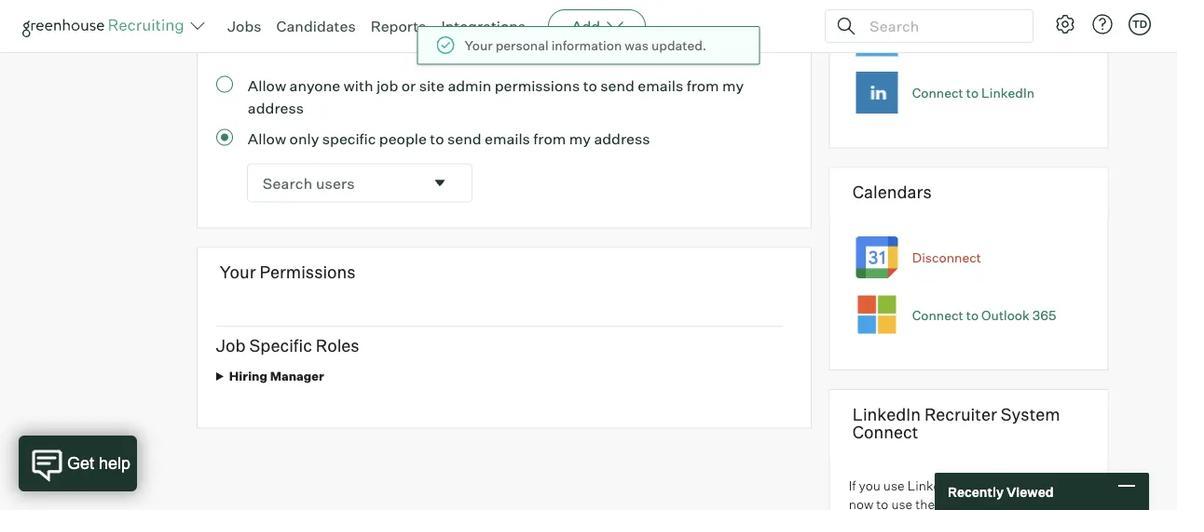 Task type: locate. For each thing, give the bounding box(es) containing it.
1 vertical spatial allow
[[248, 129, 286, 148]]

roles
[[316, 335, 360, 356]]

to inside allow anyone with job or site admin permissions to send emails from my address
[[583, 76, 597, 95]]

linkedin
[[982, 85, 1035, 101], [853, 404, 921, 425], [908, 478, 960, 494]]

send
[[601, 76, 635, 95], [447, 129, 482, 148]]

td button
[[1125, 9, 1155, 39]]

anyone
[[290, 76, 340, 95]]

use left the the
[[892, 496, 913, 511]]

0 vertical spatial my
[[723, 76, 744, 95]]

permissions
[[268, 18, 364, 39], [260, 262, 356, 283]]

emails down updated.
[[638, 76, 684, 95]]

connect to twitter link
[[912, 27, 1025, 44]]

address inside allow anyone with job or site admin permissions to send emails from my address
[[248, 98, 304, 117]]

recruiter
[[925, 404, 997, 425]]

1 horizontal spatial your
[[465, 37, 493, 54]]

your down integrations
[[465, 37, 493, 54]]

my
[[723, 76, 744, 95], [569, 129, 591, 148]]

from down permissions
[[534, 129, 566, 148]]

from
[[687, 76, 719, 95], [534, 129, 566, 148]]

1 horizontal spatial my
[[723, 76, 744, 95]]

allow left the only
[[248, 129, 286, 148]]

the
[[916, 496, 935, 511]]

outlook
[[982, 307, 1030, 323]]

0 vertical spatial permissions
[[268, 18, 364, 39]]

allow
[[248, 76, 286, 95], [248, 129, 286, 148]]

0 horizontal spatial send
[[447, 129, 482, 148]]

emails down allow anyone with job or site admin permissions to send emails from my address
[[485, 129, 530, 148]]

send inside allow anyone with job or site admin permissions to send emails from my address
[[601, 76, 635, 95]]

your permissions
[[220, 262, 356, 283]]

1 vertical spatial linkedin
[[853, 404, 921, 425]]

to right now
[[877, 496, 889, 511]]

twitter
[[982, 27, 1025, 44]]

to right people
[[430, 129, 444, 148]]

your for your permissions
[[220, 262, 256, 283]]

information
[[552, 37, 622, 54]]

0 vertical spatial emails
[[638, 76, 684, 95]]

connect to twitter
[[912, 27, 1025, 44]]

0 horizontal spatial my
[[569, 129, 591, 148]]

my inside allow anyone with job or site admin permissions to send emails from my address
[[723, 76, 744, 95]]

to down connect to twitter
[[967, 85, 979, 101]]

0 vertical spatial from
[[687, 76, 719, 95]]

1 horizontal spatial address
[[594, 129, 650, 148]]

your up job
[[220, 262, 256, 283]]

1 horizontal spatial from
[[687, 76, 719, 95]]

connect down connect to twitter
[[912, 85, 964, 101]]

updated.
[[652, 37, 707, 54]]

to down information
[[583, 76, 597, 95]]

2 vertical spatial linkedin
[[908, 478, 960, 494]]

connect left the twitter
[[912, 27, 964, 44]]

from down updated.
[[687, 76, 719, 95]]

email
[[220, 18, 264, 39]]

address
[[248, 98, 304, 117], [594, 129, 650, 148]]

job
[[377, 76, 398, 95]]

calendars
[[853, 182, 932, 203]]

permissions up anyone
[[268, 18, 364, 39]]

0 vertical spatial your
[[465, 37, 493, 54]]

1 vertical spatial my
[[569, 129, 591, 148]]

use
[[884, 478, 905, 494], [892, 496, 913, 511]]

1 horizontal spatial send
[[601, 76, 635, 95]]

linkedin up the the
[[908, 478, 960, 494]]

from inside allow anyone with job or site admin permissions to send emails from my address
[[687, 76, 719, 95]]

your
[[465, 37, 493, 54], [220, 262, 256, 283]]

toggle flyout image
[[431, 174, 449, 193]]

0 horizontal spatial address
[[248, 98, 304, 117]]

or
[[402, 76, 416, 95]]

greenhouse recruiting image
[[22, 15, 190, 37]]

candidates
[[276, 17, 356, 35]]

1 vertical spatial from
[[534, 129, 566, 148]]

allow for allow anyone with job or site admin permissions to send emails from my address
[[248, 76, 286, 95]]

integration.
[[938, 496, 1007, 511]]

to left outlook
[[967, 307, 979, 323]]

1 allow from the top
[[248, 76, 286, 95]]

allow anyone with job or site admin permissions to send emails from my address
[[248, 76, 744, 117]]

0 vertical spatial use
[[884, 478, 905, 494]]

0 vertical spatial send
[[601, 76, 635, 95]]

Search users text field
[[248, 165, 423, 202]]

allow left anyone
[[248, 76, 286, 95]]

td button
[[1129, 13, 1151, 35]]

disconnect link
[[912, 250, 982, 266]]

1 horizontal spatial emails
[[638, 76, 684, 95]]

connect for connect to outlook 365
[[912, 307, 964, 323]]

integrations link
[[441, 17, 526, 35]]

people
[[379, 129, 427, 148]]

to
[[967, 27, 979, 44], [583, 76, 597, 95], [967, 85, 979, 101], [430, 129, 444, 148], [967, 307, 979, 323], [877, 496, 889, 511]]

job specific roles
[[216, 335, 360, 356]]

allow inside allow anyone with job or site admin permissions to send emails from my address
[[248, 76, 286, 95]]

emails
[[638, 76, 684, 95], [485, 129, 530, 148]]

connect
[[1024, 478, 1072, 494]]

connect down disconnect link
[[912, 307, 964, 323]]

None field
[[248, 165, 472, 202]]

0 vertical spatial address
[[248, 98, 304, 117]]

jobs link
[[227, 17, 262, 35]]

1 vertical spatial your
[[220, 262, 256, 283]]

personal
[[496, 37, 549, 54]]

linkedin up you
[[853, 404, 921, 425]]

your for your personal information was updated.
[[465, 37, 493, 54]]

1 vertical spatial address
[[594, 129, 650, 148]]

candidates link
[[276, 17, 356, 35]]

0 horizontal spatial your
[[220, 262, 256, 283]]

use right you
[[884, 478, 905, 494]]

reports link
[[371, 17, 426, 35]]

disconnect
[[912, 250, 982, 266]]

integrations
[[441, 17, 526, 35]]

specific
[[322, 129, 376, 148]]

send up toggle flyout image
[[447, 129, 482, 148]]

site
[[419, 76, 445, 95]]

connect
[[912, 27, 964, 44], [912, 85, 964, 101], [912, 307, 964, 323], [853, 422, 919, 443]]

allow only specific people to send emails from my address
[[248, 129, 650, 148]]

permissions up job specific roles
[[260, 262, 356, 283]]

email permissions
[[220, 18, 364, 39]]

with
[[344, 76, 373, 95]]

1 vertical spatial permissions
[[260, 262, 356, 283]]

reports
[[371, 17, 426, 35]]

2 allow from the top
[[248, 129, 286, 148]]

connect up you
[[853, 422, 919, 443]]

1 vertical spatial emails
[[485, 129, 530, 148]]

0 vertical spatial allow
[[248, 76, 286, 95]]

to left the twitter
[[967, 27, 979, 44]]

1 vertical spatial send
[[447, 129, 482, 148]]

your personal information was updated.
[[465, 37, 707, 54]]

linkedin down the twitter
[[982, 85, 1035, 101]]

to inside if you use linkedin recruiter, connect now to use the integration.
[[877, 496, 889, 511]]

now
[[849, 496, 874, 511]]

send down the was at the right of page
[[601, 76, 635, 95]]



Task type: describe. For each thing, give the bounding box(es) containing it.
linkedin recruiter system connect
[[853, 404, 1061, 443]]

if you use linkedin recruiter, connect now to use the integration.
[[849, 478, 1072, 511]]

only
[[290, 129, 319, 148]]

if
[[849, 478, 856, 494]]

hiring
[[229, 369, 268, 384]]

connect to outlook 365
[[912, 307, 1057, 323]]

add button
[[548, 9, 646, 43]]

hiring manager
[[229, 369, 324, 384]]

connect to outlook 365 link
[[912, 307, 1057, 323]]

1 vertical spatial use
[[892, 496, 913, 511]]

configure image
[[1054, 13, 1077, 35]]

jobs
[[227, 17, 262, 35]]

Search text field
[[865, 13, 1016, 40]]

0 horizontal spatial emails
[[485, 129, 530, 148]]

linkedin inside linkedin recruiter system connect
[[853, 404, 921, 425]]

specific
[[249, 335, 312, 356]]

viewed
[[1007, 484, 1054, 500]]

permissions for email permissions
[[268, 18, 364, 39]]

0 vertical spatial linkedin
[[982, 85, 1035, 101]]

connect inside linkedin recruiter system connect
[[853, 422, 919, 443]]

recently viewed
[[948, 484, 1054, 500]]

connect to linkedin link
[[912, 85, 1035, 101]]

connect for connect to twitter
[[912, 27, 964, 44]]

allow for allow only specific people to send emails from my address
[[248, 129, 286, 148]]

linkedin inside if you use linkedin recruiter, connect now to use the integration.
[[908, 478, 960, 494]]

permissions
[[495, 76, 580, 95]]

admin
[[448, 76, 492, 95]]

system
[[1001, 404, 1061, 425]]

manager
[[270, 369, 324, 384]]

emails inside allow anyone with job or site admin permissions to send emails from my address
[[638, 76, 684, 95]]

add
[[572, 17, 601, 35]]

0 horizontal spatial from
[[534, 129, 566, 148]]

recently
[[948, 484, 1004, 500]]

permissions for your permissions
[[260, 262, 356, 283]]

td
[[1133, 18, 1148, 30]]

was
[[625, 37, 649, 54]]

recruiter,
[[963, 478, 1021, 494]]

connect to linkedin
[[912, 85, 1035, 101]]

you
[[859, 478, 881, 494]]

job
[[216, 335, 246, 356]]

365
[[1033, 307, 1057, 323]]

connect for connect to linkedin
[[912, 85, 964, 101]]



Task type: vqa. For each thing, say whether or not it's contained in the screenshot.
Scorecard related to Scorecard Reminders
no



